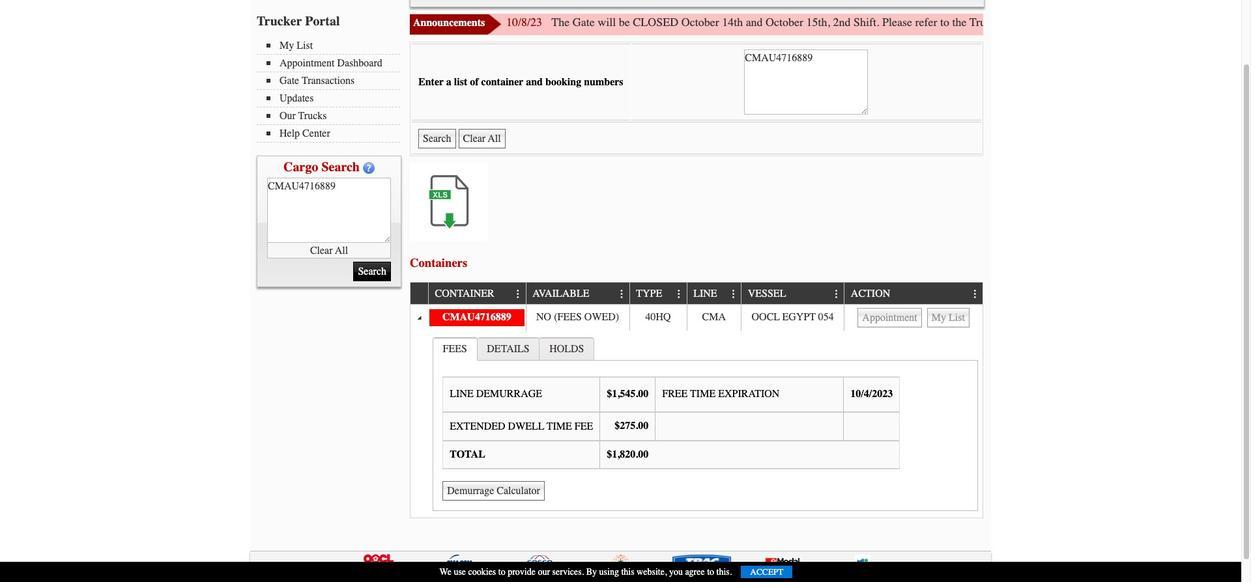 Task type: vqa. For each thing, say whether or not it's contained in the screenshot.
the right "Library"
no



Task type: describe. For each thing, give the bounding box(es) containing it.
enter a list of container and booking numbers
[[419, 76, 624, 88]]

page
[[1080, 15, 1102, 29]]

search
[[322, 160, 360, 175]]

clear all button
[[267, 243, 391, 259]]

tree grid containing container
[[411, 283, 983, 518]]

15th,
[[807, 15, 831, 29]]

available column header
[[526, 283, 630, 305]]

holds tab
[[539, 338, 595, 360]]

dashboard
[[337, 57, 383, 69]]

1 horizontal spatial gate
[[573, 15, 595, 29]]

details
[[487, 343, 530, 355]]

0 horizontal spatial time
[[547, 421, 572, 433]]

my list appointment dashboard gate transactions updates our trucks help center
[[280, 40, 383, 140]]

owed)
[[585, 312, 620, 323]]

by
[[587, 567, 597, 578]]

1 horizontal spatial menu bar
[[410, 0, 985, 7]]

$275.00
[[615, 421, 649, 432]]

egypt
[[783, 312, 816, 323]]

this
[[622, 567, 635, 578]]

gate inside my list appointment dashboard gate transactions updates our trucks help center
[[280, 75, 299, 87]]

this.
[[717, 567, 732, 578]]

closed
[[633, 15, 679, 29]]

2 horizontal spatial to
[[941, 15, 950, 29]]

using
[[600, 567, 619, 578]]

a
[[447, 76, 452, 88]]

updates link
[[267, 93, 400, 104]]

further
[[1121, 15, 1153, 29]]

center
[[303, 128, 330, 140]]

services.
[[553, 567, 584, 578]]

edit column settings image for available
[[617, 289, 628, 300]]

cmau4716889 cell
[[428, 305, 526, 331]]

action link
[[851, 283, 897, 304]]

line for line
[[694, 288, 718, 300]]

1 october from the left
[[682, 15, 720, 29]]

edit column settings image for line
[[729, 289, 739, 300]]

list
[[297, 40, 313, 52]]

row containing cmau4716889
[[411, 305, 983, 331]]

use
[[454, 567, 466, 578]]

container
[[435, 288, 495, 300]]

0 vertical spatial time
[[691, 389, 716, 401]]

trucks
[[298, 110, 327, 122]]

help
[[280, 128, 300, 140]]

cma
[[703, 312, 726, 323]]

(fees
[[554, 312, 582, 323]]

line link
[[694, 283, 724, 304]]

line for line demurrage
[[450, 389, 474, 401]]

0 horizontal spatial to
[[499, 567, 506, 578]]

no
[[537, 312, 552, 323]]

2 horizontal spatial gate
[[1001, 15, 1023, 29]]

40hq cell
[[630, 305, 687, 331]]

no (fees owed) cell
[[526, 305, 630, 331]]

line column header
[[687, 283, 741, 305]]

website,
[[637, 567, 667, 578]]

please
[[883, 15, 913, 29]]

all
[[335, 245, 348, 257]]

vessel link
[[748, 283, 793, 304]]

2 for from the left
[[1212, 15, 1226, 29]]

054
[[819, 312, 834, 323]]

portal
[[305, 14, 340, 29]]

trucker
[[257, 14, 302, 29]]

edit column settings image for type
[[674, 289, 685, 300]]

10/4/2023
[[851, 389, 893, 401]]

fees
[[443, 343, 467, 355]]

appointment
[[280, 57, 335, 69]]

the
[[552, 15, 570, 29]]

agree
[[686, 567, 705, 578]]

booking
[[546, 76, 582, 88]]

container
[[482, 76, 524, 88]]

truck
[[970, 15, 998, 29]]

type link
[[637, 283, 669, 304]]

list
[[454, 76, 468, 88]]

vessel column header
[[741, 283, 845, 305]]

clear all
[[310, 245, 348, 257]]

40hq
[[646, 312, 671, 323]]

gate
[[1156, 15, 1176, 29]]

oocl
[[752, 312, 780, 323]]

transactions
[[302, 75, 355, 87]]

updates
[[280, 93, 314, 104]]

1 vertical spatial and
[[526, 76, 543, 88]]

we
[[440, 567, 452, 578]]

containers
[[410, 256, 468, 270]]

cargo search
[[284, 160, 360, 175]]

10/8/23 the gate will be closed october 14th and october 15th, 2nd shift. please refer to the truck gate hours web page for further gate details for the w
[[507, 15, 1252, 29]]

free time expiration
[[663, 389, 780, 401]]

oocl egypt 054 cell
[[741, 305, 845, 331]]

container link
[[435, 283, 501, 304]]

holds
[[550, 343, 585, 355]]

fee
[[575, 421, 593, 433]]

accept button
[[742, 567, 793, 579]]

expiration
[[719, 389, 780, 401]]

trucker portal
[[257, 14, 340, 29]]

our
[[280, 110, 296, 122]]



Task type: locate. For each thing, give the bounding box(es) containing it.
cmau4716889
[[443, 312, 512, 323]]

be
[[619, 15, 630, 29]]

our trucks link
[[267, 110, 400, 122]]

october
[[682, 15, 720, 29], [766, 15, 804, 29]]

0 horizontal spatial edit column settings image
[[617, 289, 628, 300]]

oocl egypt 054
[[752, 312, 834, 323]]

and left booking
[[526, 76, 543, 88]]

type
[[637, 288, 663, 300]]

edit column settings image for container
[[513, 289, 524, 300]]

cma cell
[[687, 305, 741, 331]]

0 vertical spatial line
[[694, 288, 718, 300]]

3 edit column settings image from the left
[[971, 289, 981, 300]]

row containing container
[[411, 283, 983, 305]]

edit column settings image inside available column header
[[617, 289, 628, 300]]

1 horizontal spatial edit column settings image
[[674, 289, 685, 300]]

0 vertical spatial menu bar
[[410, 0, 985, 7]]

line up extended
[[450, 389, 474, 401]]

edit column settings image inside line column header
[[729, 289, 739, 300]]

w
[[1246, 15, 1252, 29]]

2 october from the left
[[766, 15, 804, 29]]

time left 'fee'
[[547, 421, 572, 433]]

3 edit column settings image from the left
[[832, 289, 842, 300]]

2 horizontal spatial edit column settings image
[[832, 289, 842, 300]]

1 vertical spatial line
[[450, 389, 474, 401]]

tab list containing fees
[[430, 334, 982, 515]]

type column header
[[630, 283, 687, 305]]

1 edit column settings image from the left
[[617, 289, 628, 300]]

line demurrage
[[450, 389, 543, 401]]

row group
[[411, 305, 983, 518]]

dwell
[[508, 421, 545, 433]]

0 horizontal spatial the
[[953, 15, 967, 29]]

edit column settings image for vessel
[[832, 289, 842, 300]]

1 horizontal spatial and
[[746, 15, 763, 29]]

row
[[411, 283, 983, 305], [411, 305, 983, 331]]

1 the from the left
[[953, 15, 967, 29]]

edit column settings image for action
[[971, 289, 981, 300]]

gate right truck
[[1001, 15, 1023, 29]]

$1,545.00
[[607, 389, 649, 401]]

provide
[[508, 567, 536, 578]]

tab list inside row group
[[430, 334, 982, 515]]

edit column settings image up 054 in the right of the page
[[832, 289, 842, 300]]

appointment dashboard link
[[267, 57, 400, 69]]

accept
[[751, 568, 784, 578]]

cell
[[845, 305, 983, 331]]

time
[[691, 389, 716, 401], [547, 421, 572, 433]]

2 edit column settings image from the left
[[729, 289, 739, 300]]

my list link
[[267, 40, 400, 52]]

gate transactions link
[[267, 75, 400, 87]]

0 horizontal spatial gate
[[280, 75, 299, 87]]

free
[[663, 389, 688, 401]]

refer
[[916, 15, 938, 29]]

tree grid
[[411, 283, 983, 518]]

10/8/23
[[507, 15, 542, 29]]

web
[[1057, 15, 1077, 29]]

gate
[[573, 15, 595, 29], [1001, 15, 1023, 29], [280, 75, 299, 87]]

shift.
[[854, 15, 880, 29]]

help center link
[[267, 128, 400, 140]]

hours
[[1026, 15, 1054, 29]]

to right refer
[[941, 15, 950, 29]]

1 edit column settings image from the left
[[513, 289, 524, 300]]

1 vertical spatial time
[[547, 421, 572, 433]]

for right details
[[1212, 15, 1226, 29]]

edit column settings image
[[617, 289, 628, 300], [729, 289, 739, 300], [832, 289, 842, 300]]

0 horizontal spatial for
[[1105, 15, 1119, 29]]

1 horizontal spatial october
[[766, 15, 804, 29]]

time right free
[[691, 389, 716, 401]]

menu bar containing my list
[[257, 38, 407, 143]]

to left provide
[[499, 567, 506, 578]]

action
[[851, 288, 891, 300]]

2 horizontal spatial edit column settings image
[[971, 289, 981, 300]]

0 horizontal spatial menu bar
[[257, 38, 407, 143]]

and right 14th
[[746, 15, 763, 29]]

for right "page"
[[1105, 15, 1119, 29]]

Enter container numbers and/ or booking numbers.  text field
[[267, 178, 391, 243]]

edit column settings image inside the vessel column header
[[832, 289, 842, 300]]

14th
[[723, 15, 743, 29]]

cargo
[[284, 160, 318, 175]]

cookies
[[468, 567, 496, 578]]

1 horizontal spatial for
[[1212, 15, 1226, 29]]

line
[[694, 288, 718, 300], [450, 389, 474, 401]]

0 horizontal spatial october
[[682, 15, 720, 29]]

of
[[470, 76, 479, 88]]

1 horizontal spatial edit column settings image
[[729, 289, 739, 300]]

the left w
[[1229, 15, 1243, 29]]

my
[[280, 40, 294, 52]]

gate up updates
[[280, 75, 299, 87]]

edit column settings image right line link
[[729, 289, 739, 300]]

details
[[1179, 15, 1209, 29]]

will
[[598, 15, 616, 29]]

1 for from the left
[[1105, 15, 1119, 29]]

$1,820.00
[[607, 449, 649, 461]]

numbers
[[584, 76, 624, 88]]

1 horizontal spatial the
[[1229, 15, 1243, 29]]

2 row from the top
[[411, 305, 983, 331]]

edit column settings image inside type column header
[[674, 289, 685, 300]]

and
[[746, 15, 763, 29], [526, 76, 543, 88]]

the
[[953, 15, 967, 29], [1229, 15, 1243, 29]]

line inside row group
[[450, 389, 474, 401]]

tab list
[[430, 334, 982, 515]]

row up the cma
[[411, 283, 983, 305]]

1 horizontal spatial to
[[708, 567, 715, 578]]

edit column settings image
[[513, 289, 524, 300], [674, 289, 685, 300], [971, 289, 981, 300]]

vessel
[[748, 288, 787, 300]]

october left 14th
[[682, 15, 720, 29]]

fees tab
[[433, 338, 478, 361]]

1 row from the top
[[411, 283, 983, 305]]

Enter container numbers and/ or booking numbers. Press ESC to reset input box text field
[[745, 50, 869, 115]]

edit column settings image inside container column header
[[513, 289, 524, 300]]

0 horizontal spatial edit column settings image
[[513, 289, 524, 300]]

row group containing cmau4716889
[[411, 305, 983, 518]]

announcements
[[413, 17, 485, 29]]

None button
[[459, 129, 506, 149], [858, 308, 922, 328], [928, 308, 970, 328], [443, 482, 545, 501], [459, 129, 506, 149], [858, 308, 922, 328], [928, 308, 970, 328], [443, 482, 545, 501]]

row down line link
[[411, 305, 983, 331]]

gate right the
[[573, 15, 595, 29]]

line inside line link
[[694, 288, 718, 300]]

0 vertical spatial and
[[746, 15, 763, 29]]

edit column settings image inside action column header
[[971, 289, 981, 300]]

extended
[[450, 421, 506, 433]]

action column header
[[845, 283, 983, 305]]

2nd
[[834, 15, 851, 29]]

you
[[670, 567, 683, 578]]

1 vertical spatial menu bar
[[257, 38, 407, 143]]

no (fees owed)
[[537, 312, 620, 323]]

available link
[[533, 283, 596, 304]]

our
[[538, 567, 550, 578]]

container column header
[[428, 283, 526, 305]]

2 edit column settings image from the left
[[674, 289, 685, 300]]

clear
[[310, 245, 333, 257]]

to
[[941, 15, 950, 29], [499, 567, 506, 578], [708, 567, 715, 578]]

1 horizontal spatial time
[[691, 389, 716, 401]]

0 horizontal spatial and
[[526, 76, 543, 88]]

1 horizontal spatial line
[[694, 288, 718, 300]]

2 the from the left
[[1229, 15, 1243, 29]]

total
[[450, 449, 486, 461]]

details tab
[[477, 338, 540, 360]]

menu bar
[[410, 0, 985, 7], [257, 38, 407, 143]]

the left truck
[[953, 15, 967, 29]]

demurrage
[[476, 389, 543, 401]]

0 horizontal spatial line
[[450, 389, 474, 401]]

None submit
[[419, 129, 456, 149], [354, 262, 391, 282], [419, 129, 456, 149], [354, 262, 391, 282]]

available
[[533, 288, 590, 300]]

line up the cma
[[694, 288, 718, 300]]

october left the 15th,
[[766, 15, 804, 29]]

to left the this.
[[708, 567, 715, 578]]

extended dwell time fee
[[450, 421, 593, 433]]

we use cookies to provide our services. by using this website, you agree to this.
[[440, 567, 732, 578]]

edit column settings image left type
[[617, 289, 628, 300]]



